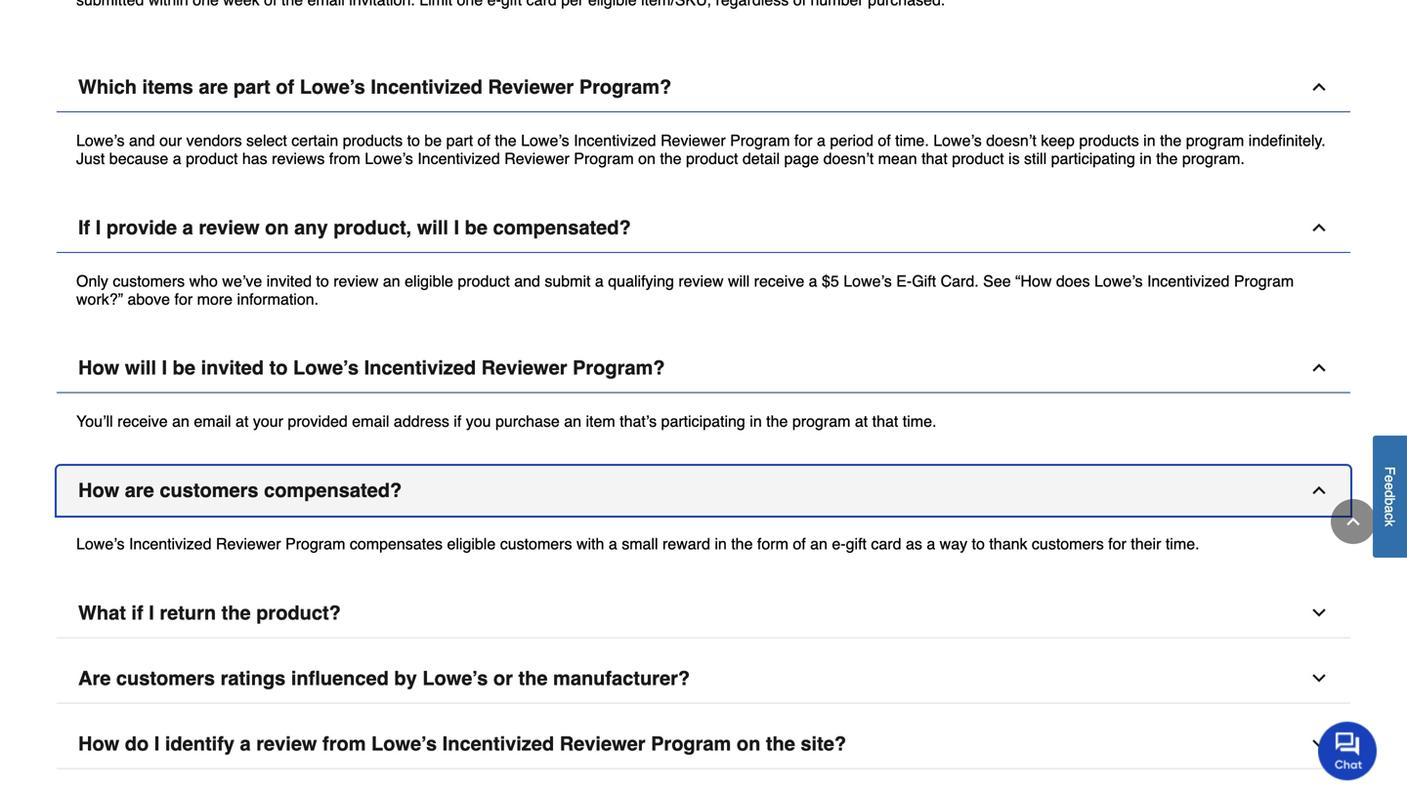 Task type: describe. For each thing, give the bounding box(es) containing it.
see
[[983, 272, 1011, 290]]

we've
[[222, 272, 262, 290]]

form
[[757, 535, 788, 553]]

2 vertical spatial time.
[[1166, 535, 1199, 553]]

customers inside the are customers ratings influenced by lowe's or the manufacturer? button
[[116, 667, 215, 690]]

detail
[[742, 149, 780, 168]]

review down if i provide a review on any product, will i be compensated?
[[333, 272, 379, 290]]

product?
[[256, 602, 341, 624]]

does
[[1056, 272, 1090, 290]]

customers left with
[[500, 535, 572, 553]]

i right product,
[[454, 216, 459, 239]]

a right identify
[[240, 733, 251, 755]]

1 vertical spatial participating
[[661, 412, 745, 431]]

review inside button
[[199, 216, 260, 239]]

submit
[[545, 272, 591, 290]]

which
[[78, 76, 137, 98]]

period
[[830, 131, 873, 150]]

$5
[[822, 272, 839, 290]]

their
[[1131, 535, 1161, 553]]

any
[[294, 216, 328, 239]]

you
[[466, 412, 491, 431]]

lowe's incentivized reviewer program compensates eligible customers with a small reward in the form of an e-gift card as a way to thank customers for their time.
[[76, 535, 1199, 553]]

only
[[76, 272, 108, 290]]

are customers ratings influenced by lowe's or the manufacturer? button
[[57, 654, 1350, 704]]

e-
[[896, 272, 912, 290]]

you'll
[[76, 412, 113, 431]]

"how
[[1015, 272, 1052, 290]]

to inside lowe's and our vendors select certain products to be part of the lowe's incentivized reviewer program for a period of time. lowe's doesn't keep products in the program indefinitely. just because a product has reviews from lowe's incentivized reviewer program on the product detail page doesn't mean that product is still participating in the program.
[[407, 131, 420, 150]]

f
[[1382, 467, 1398, 475]]

that's
[[620, 412, 657, 431]]

product,
[[333, 216, 412, 239]]

program.
[[1182, 149, 1245, 168]]

1 products from the left
[[343, 131, 403, 150]]

an left e-
[[810, 535, 828, 553]]

reward
[[662, 535, 710, 553]]

time. inside lowe's and our vendors select certain products to be part of the lowe's incentivized reviewer program for a period of time. lowe's doesn't keep products in the program indefinitely. just because a product has reviews from lowe's incentivized reviewer program on the product detail page doesn't mean that product is still participating in the program.
[[895, 131, 929, 150]]

as
[[906, 535, 922, 553]]

chevron down image
[[1309, 669, 1329, 688]]

items
[[142, 76, 193, 98]]

influenced
[[291, 667, 389, 690]]

above
[[127, 290, 170, 308]]

incentivized inside "button"
[[364, 357, 476, 379]]

provide
[[106, 216, 177, 239]]

how will i be invited to lowe's incentivized reviewer program?
[[78, 357, 665, 379]]

0 horizontal spatial receive
[[117, 412, 168, 431]]

program? inside "button"
[[573, 357, 665, 379]]

1 vertical spatial eligible
[[447, 535, 496, 553]]

how do i identify a review from lowe's incentivized reviewer program on the site?
[[78, 733, 846, 755]]

chevron up image for how will i be invited to lowe's incentivized reviewer program?
[[1309, 358, 1329, 378]]

return
[[160, 602, 216, 624]]

product inside only customers who we've invited to review an eligible product and submit a qualifying review will receive a $5 lowe's e-gift card. see "how does lowe's incentivized program work?" above for more information.
[[458, 272, 510, 290]]

will inside how will i be invited to lowe's incentivized reviewer program? "button"
[[125, 357, 156, 379]]

page
[[784, 149, 819, 168]]

purchase
[[495, 412, 560, 431]]

how for how do i identify a review from lowe's incentivized reviewer program on the site?
[[78, 733, 119, 755]]

certain
[[291, 131, 338, 150]]

1 vertical spatial program
[[792, 412, 850, 431]]

how for how are customers compensated?
[[78, 479, 119, 502]]

d
[[1382, 490, 1398, 498]]

participating inside lowe's and our vendors select certain products to be part of the lowe's incentivized reviewer program for a period of time. lowe's doesn't keep products in the program indefinitely. just because a product has reviews from lowe's incentivized reviewer program on the product detail page doesn't mean that product is still participating in the program.
[[1051, 149, 1135, 168]]

thank
[[989, 535, 1027, 553]]

card
[[871, 535, 901, 553]]

1 horizontal spatial if
[[454, 412, 461, 431]]

product left is
[[952, 149, 1004, 168]]

program? inside 'button'
[[579, 76, 671, 98]]

k
[[1382, 520, 1398, 527]]

lowe's inside how do i identify a review from lowe's incentivized reviewer program on the site? button
[[371, 733, 437, 755]]

will inside only customers who we've invited to review an eligible product and submit a qualifying review will receive a $5 lowe's e-gift card. see "how does lowe's incentivized program work?" above for more information.
[[728, 272, 750, 290]]

a inside button
[[182, 216, 193, 239]]

is
[[1008, 149, 1020, 168]]

vendors
[[186, 131, 242, 150]]

customers inside how are customers compensated? button
[[160, 479, 258, 502]]

ratings
[[220, 667, 286, 690]]

i right the if
[[96, 216, 101, 239]]

your
[[253, 412, 283, 431]]

reviewer inside "button"
[[481, 357, 567, 379]]

if i provide a review on any product, will i be compensated? button
[[57, 203, 1350, 253]]

are
[[78, 667, 111, 690]]

review down if i provide a review on any product, will i be compensated? button
[[678, 272, 724, 290]]

invited for we've
[[266, 272, 312, 290]]

an inside only customers who we've invited to review an eligible product and submit a qualifying review will receive a $5 lowe's e-gift card. see "how does lowe's incentivized program work?" above for more information.
[[383, 272, 400, 290]]

i for how do i identify a review from lowe's incentivized reviewer program on the site?
[[154, 733, 160, 755]]

an left item in the left of the page
[[564, 412, 581, 431]]

review inside button
[[256, 733, 317, 755]]

gift
[[846, 535, 867, 553]]

how do i identify a review from lowe's incentivized reviewer program on the site? button
[[57, 720, 1350, 769]]

how for how will i be invited to lowe's incentivized reviewer program?
[[78, 357, 119, 379]]

how will i be invited to lowe's incentivized reviewer program? button
[[57, 344, 1350, 393]]

chevron up image inside scroll to top element
[[1343, 512, 1363, 532]]

are inside how are customers compensated? button
[[125, 479, 154, 502]]

to inside "button"
[[269, 357, 288, 379]]

lowe's inside which items are part of lowe's incentivized reviewer program? 'button'
[[300, 76, 365, 98]]

from inside lowe's and our vendors select certain products to be part of the lowe's incentivized reviewer program for a period of time. lowe's doesn't keep products in the program indefinitely. just because a product has reviews from lowe's incentivized reviewer program on the product detail page doesn't mean that product is still participating in the program.
[[329, 149, 360, 168]]

small
[[622, 535, 658, 553]]

keep
[[1041, 131, 1075, 150]]

which items are part of lowe's incentivized reviewer program?
[[78, 76, 671, 98]]

how are customers compensated?
[[78, 479, 402, 502]]

are customers ratings influenced by lowe's or the manufacturer?
[[78, 667, 690, 690]]

what if i return the product? button
[[57, 589, 1350, 638]]

still
[[1024, 149, 1047, 168]]

program inside only customers who we've invited to review an eligible product and submit a qualifying review will receive a $5 lowe's e-gift card. see "how does lowe's incentivized program work?" above for more information.
[[1234, 272, 1294, 290]]

or
[[493, 667, 513, 690]]

part inside lowe's and our vendors select certain products to be part of the lowe's incentivized reviewer program for a period of time. lowe's doesn't keep products in the program indefinitely. just because a product has reviews from lowe's incentivized reviewer program on the product detail page doesn't mean that product is still participating in the program.
[[446, 131, 473, 150]]

and inside lowe's and our vendors select certain products to be part of the lowe's incentivized reviewer program for a period of time. lowe's doesn't keep products in the program indefinitely. just because a product has reviews from lowe's incentivized reviewer program on the product detail page doesn't mean that product is still participating in the program.
[[129, 131, 155, 150]]

1 vertical spatial time.
[[903, 412, 937, 431]]

scroll to top element
[[1331, 499, 1376, 544]]

identify
[[165, 733, 234, 755]]

our
[[159, 131, 182, 150]]



Task type: locate. For each thing, give the bounding box(es) containing it.
incentivized inside button
[[442, 733, 554, 755]]

incentivized inside 'button'
[[371, 76, 482, 98]]

f e e d b a c k button
[[1373, 436, 1407, 558]]

e
[[1382, 475, 1398, 483], [1382, 483, 1398, 490]]

for left more
[[174, 290, 193, 308]]

1 vertical spatial part
[[446, 131, 473, 150]]

1 e from the top
[[1382, 475, 1398, 483]]

on inside button
[[737, 733, 760, 755]]

0 vertical spatial compensated?
[[493, 216, 631, 239]]

chevron down image up chevron down icon
[[1309, 603, 1329, 623]]

compensated?
[[493, 216, 631, 239], [264, 479, 402, 502]]

because
[[109, 149, 168, 168]]

1 vertical spatial are
[[125, 479, 154, 502]]

1 horizontal spatial be
[[424, 131, 442, 150]]

0 horizontal spatial compensated?
[[264, 479, 402, 502]]

0 vertical spatial eligible
[[405, 272, 453, 290]]

you'll receive an email at your provided email address if you purchase an item that's participating in the program at that time.
[[76, 412, 937, 431]]

chevron down image inside what if i return the product? button
[[1309, 603, 1329, 623]]

1 horizontal spatial email
[[352, 412, 389, 431]]

0 vertical spatial be
[[424, 131, 442, 150]]

0 vertical spatial if
[[454, 412, 461, 431]]

review
[[199, 216, 260, 239], [333, 272, 379, 290], [678, 272, 724, 290], [256, 733, 317, 755]]

a right as
[[927, 535, 935, 553]]

chevron down image down chevron down icon
[[1309, 734, 1329, 754]]

chevron up image left scroll to top element
[[1309, 481, 1329, 500]]

0 horizontal spatial participating
[[661, 412, 745, 431]]

invited for be
[[201, 357, 264, 379]]

review down ratings
[[256, 733, 317, 755]]

how up you'll in the left of the page
[[78, 357, 119, 379]]

1 vertical spatial and
[[514, 272, 540, 290]]

1 email from the left
[[194, 412, 231, 431]]

0 vertical spatial for
[[794, 131, 813, 150]]

chevron down image for how do i identify a review from lowe's incentivized reviewer program on the site?
[[1309, 734, 1329, 754]]

i left the return
[[149, 602, 154, 624]]

1 horizontal spatial on
[[638, 149, 656, 168]]

mean
[[878, 149, 917, 168]]

1 at from the left
[[236, 412, 249, 431]]

2 horizontal spatial be
[[465, 216, 488, 239]]

chevron down image for what if i return the product?
[[1309, 603, 1329, 623]]

1 horizontal spatial invited
[[266, 272, 312, 290]]

how inside "button"
[[78, 357, 119, 379]]

and left submit
[[514, 272, 540, 290]]

1 vertical spatial program?
[[573, 357, 665, 379]]

1 vertical spatial invited
[[201, 357, 264, 379]]

just
[[76, 149, 105, 168]]

1 horizontal spatial doesn't
[[986, 131, 1036, 150]]

1 vertical spatial for
[[174, 290, 193, 308]]

for
[[794, 131, 813, 150], [174, 290, 193, 308], [1108, 535, 1126, 553]]

email left 'address'
[[352, 412, 389, 431]]

receive inside only customers who we've invited to review an eligible product and submit a qualifying review will receive a $5 lowe's e-gift card. see "how does lowe's incentivized program work?" above for more information.
[[754, 272, 804, 290]]

i for how will i be invited to lowe's incentivized reviewer program?
[[162, 357, 167, 379]]

the
[[495, 131, 517, 150], [1160, 131, 1182, 150], [660, 149, 682, 168], [1156, 149, 1178, 168], [766, 412, 788, 431], [731, 535, 753, 553], [221, 602, 251, 624], [518, 667, 548, 690], [766, 733, 795, 755]]

site?
[[801, 733, 846, 755]]

2 horizontal spatial on
[[737, 733, 760, 755]]

more
[[197, 290, 233, 308]]

a right provide
[[182, 216, 193, 239]]

be inside "button"
[[173, 357, 195, 379]]

chevron up image for how are customers compensated?
[[1309, 481, 1329, 500]]

0 vertical spatial will
[[417, 216, 448, 239]]

indefinitely.
[[1249, 131, 1326, 150]]

for right detail on the right
[[794, 131, 813, 150]]

has
[[242, 149, 267, 168]]

doesn't
[[986, 131, 1036, 150], [823, 149, 874, 168]]

product left detail on the right
[[686, 149, 738, 168]]

customers down your
[[160, 479, 258, 502]]

e up b
[[1382, 483, 1398, 490]]

1 vertical spatial from
[[322, 733, 366, 755]]

will right product,
[[417, 216, 448, 239]]

1 horizontal spatial at
[[855, 412, 868, 431]]

an right you'll in the left of the page
[[172, 412, 189, 431]]

2 horizontal spatial will
[[728, 272, 750, 290]]

email left your
[[194, 412, 231, 431]]

participating right still
[[1051, 149, 1135, 168]]

chevron up image inside how will i be invited to lowe's incentivized reviewer program? "button"
[[1309, 358, 1329, 378]]

chevron up image inside how are customers compensated? button
[[1309, 481, 1329, 500]]

chevron up image for which items are part of lowe's incentivized reviewer program?
[[1309, 77, 1329, 97]]

0 vertical spatial on
[[638, 149, 656, 168]]

2 chevron down image from the top
[[1309, 734, 1329, 754]]

and
[[129, 131, 155, 150], [514, 272, 540, 290]]

do
[[125, 733, 149, 755]]

qualifying
[[608, 272, 674, 290]]

lowe's
[[300, 76, 365, 98], [76, 131, 125, 150], [521, 131, 569, 150], [933, 131, 982, 150], [365, 149, 413, 168], [843, 272, 892, 290], [1094, 272, 1143, 290], [293, 357, 359, 379], [76, 535, 125, 553], [422, 667, 488, 690], [371, 733, 437, 755]]

by
[[394, 667, 417, 690]]

if
[[454, 412, 461, 431], [131, 602, 143, 624]]

eligible down product,
[[405, 272, 453, 290]]

chevron down image
[[1309, 603, 1329, 623], [1309, 734, 1329, 754]]

from
[[329, 149, 360, 168], [322, 733, 366, 755]]

invited right 'we've'
[[266, 272, 312, 290]]

f e e d b a c k
[[1382, 467, 1398, 527]]

what if i return the product?
[[78, 602, 341, 624]]

0 horizontal spatial invited
[[201, 357, 264, 379]]

program
[[730, 131, 790, 150], [574, 149, 634, 168], [1234, 272, 1294, 290], [285, 535, 345, 553], [651, 733, 731, 755]]

in
[[1143, 131, 1156, 150], [1140, 149, 1152, 168], [750, 412, 762, 431], [715, 535, 727, 553]]

invited
[[266, 272, 312, 290], [201, 357, 264, 379]]

0 horizontal spatial will
[[125, 357, 156, 379]]

2 at from the left
[[855, 412, 868, 431]]

0 horizontal spatial be
[[173, 357, 195, 379]]

1 horizontal spatial program
[[1186, 131, 1244, 150]]

chevron up image
[[1309, 218, 1329, 237], [1309, 358, 1329, 378], [1343, 512, 1363, 532]]

for inside lowe's and our vendors select certain products to be part of the lowe's incentivized reviewer program for a period of time. lowe's doesn't keep products in the program indefinitely. just because a product has reviews from lowe's incentivized reviewer program on the product detail page doesn't mean that product is still participating in the program.
[[794, 131, 813, 150]]

how are customers compensated? button
[[57, 466, 1350, 516]]

e up d
[[1382, 475, 1398, 483]]

of
[[276, 76, 294, 98], [477, 131, 490, 150], [878, 131, 891, 150], [793, 535, 806, 553]]

will down above at the left
[[125, 357, 156, 379]]

2 e from the top
[[1382, 483, 1398, 490]]

0 horizontal spatial program
[[792, 412, 850, 431]]

chevron up image inside if i provide a review on any product, will i be compensated? button
[[1309, 218, 1329, 237]]

product left has
[[186, 149, 238, 168]]

0 vertical spatial participating
[[1051, 149, 1135, 168]]

b
[[1382, 498, 1398, 505]]

0 vertical spatial chevron up image
[[1309, 77, 1329, 97]]

products right keep
[[1079, 131, 1139, 150]]

1 horizontal spatial that
[[921, 149, 948, 168]]

which items are part of lowe's incentivized reviewer program? button
[[57, 63, 1350, 112]]

how left do
[[78, 733, 119, 755]]

0 vertical spatial and
[[129, 131, 155, 150]]

with
[[576, 535, 604, 553]]

c
[[1382, 513, 1398, 520]]

a left period
[[817, 131, 826, 150]]

lowe's and our vendors select certain products to be part of the lowe's incentivized reviewer program for a period of time. lowe's doesn't keep products in the program indefinitely. just because a product has reviews from lowe's incentivized reviewer program on the product detail page doesn't mean that product is still participating in the program.
[[76, 131, 1326, 168]]

an down product,
[[383, 272, 400, 290]]

2 vertical spatial will
[[125, 357, 156, 379]]

address
[[394, 412, 449, 431]]

2 vertical spatial chevron up image
[[1343, 512, 1363, 532]]

customers down the return
[[116, 667, 215, 690]]

from down influenced
[[322, 733, 366, 755]]

1 vertical spatial that
[[872, 412, 898, 431]]

on up if i provide a review on any product, will i be compensated? button
[[638, 149, 656, 168]]

if right what
[[131, 602, 143, 624]]

1 horizontal spatial receive
[[754, 272, 804, 290]]

how
[[78, 357, 119, 379], [78, 479, 119, 502], [78, 733, 119, 755]]

1 horizontal spatial part
[[446, 131, 473, 150]]

1 horizontal spatial will
[[417, 216, 448, 239]]

0 vertical spatial receive
[[754, 272, 804, 290]]

chevron down image inside how do i identify a review from lowe's incentivized reviewer program on the site? button
[[1309, 734, 1329, 754]]

doesn't right page
[[823, 149, 874, 168]]

i right do
[[154, 733, 160, 755]]

manufacturer?
[[553, 667, 690, 690]]

compensated? down the provided
[[264, 479, 402, 502]]

who
[[189, 272, 218, 290]]

for left their
[[1108, 535, 1126, 553]]

0 horizontal spatial doesn't
[[823, 149, 874, 168]]

work?"
[[76, 290, 123, 308]]

be inside lowe's and our vendors select certain products to be part of the lowe's incentivized reviewer program for a period of time. lowe's doesn't keep products in the program indefinitely. just because a product has reviews from lowe's incentivized reviewer program on the product detail page doesn't mean that product is still participating in the program.
[[424, 131, 442, 150]]

1 vertical spatial if
[[131, 602, 143, 624]]

for inside only customers who we've invited to review an eligible product and submit a qualifying review will receive a $5 lowe's e-gift card. see "how does lowe's incentivized program work?" above for more information.
[[174, 290, 193, 308]]

if left you
[[454, 412, 461, 431]]

compensated? inside button
[[264, 479, 402, 502]]

1 horizontal spatial are
[[199, 76, 228, 98]]

i for what if i return the product?
[[149, 602, 154, 624]]

2 vertical spatial be
[[173, 357, 195, 379]]

be inside button
[[465, 216, 488, 239]]

a left $5
[[809, 272, 817, 290]]

chat invite button image
[[1318, 721, 1378, 781]]

2 horizontal spatial for
[[1108, 535, 1126, 553]]

on left site?
[[737, 733, 760, 755]]

1 chevron down image from the top
[[1309, 603, 1329, 623]]

way
[[940, 535, 967, 553]]

to down any
[[316, 272, 329, 290]]

invited inside "button"
[[201, 357, 264, 379]]

compensated? up submit
[[493, 216, 631, 239]]

1 vertical spatial on
[[265, 216, 289, 239]]

2 chevron up image from the top
[[1309, 481, 1329, 500]]

part
[[233, 76, 270, 98], [446, 131, 473, 150]]

provided
[[288, 412, 348, 431]]

0 horizontal spatial at
[[236, 412, 249, 431]]

lowe's inside the are customers ratings influenced by lowe's or the manufacturer? button
[[422, 667, 488, 690]]

2 products from the left
[[1079, 131, 1139, 150]]

customers inside only customers who we've invited to review an eligible product and submit a qualifying review will receive a $5 lowe's e-gift card. see "how does lowe's incentivized program work?" above for more information.
[[113, 272, 185, 290]]

a
[[817, 131, 826, 150], [173, 149, 181, 168], [182, 216, 193, 239], [595, 272, 604, 290], [809, 272, 817, 290], [1382, 505, 1398, 513], [609, 535, 617, 553], [927, 535, 935, 553], [240, 733, 251, 755]]

participating
[[1051, 149, 1135, 168], [661, 412, 745, 431]]

2 vertical spatial how
[[78, 733, 119, 755]]

1 horizontal spatial products
[[1079, 131, 1139, 150]]

chevron up image inside which items are part of lowe's incentivized reviewer program? 'button'
[[1309, 77, 1329, 97]]

receive left $5
[[754, 272, 804, 290]]

on inside button
[[265, 216, 289, 239]]

reviewer inside button
[[560, 733, 645, 755]]

a up k
[[1382, 505, 1398, 513]]

review up 'we've'
[[199, 216, 260, 239]]

compensated? inside button
[[493, 216, 631, 239]]

lowe's inside how will i be invited to lowe's incentivized reviewer program? "button"
[[293, 357, 359, 379]]

to
[[407, 131, 420, 150], [316, 272, 329, 290], [269, 357, 288, 379], [972, 535, 985, 553]]

doesn't left keep
[[986, 131, 1036, 150]]

that
[[921, 149, 948, 168], [872, 412, 898, 431]]

1 horizontal spatial compensated?
[[493, 216, 631, 239]]

program
[[1186, 131, 1244, 150], [792, 412, 850, 431]]

2 vertical spatial for
[[1108, 535, 1126, 553]]

0 vertical spatial chevron down image
[[1309, 603, 1329, 623]]

chevron up image
[[1309, 77, 1329, 97], [1309, 481, 1329, 500]]

products
[[343, 131, 403, 150], [1079, 131, 1139, 150]]

customers right thank
[[1032, 535, 1104, 553]]

0 horizontal spatial are
[[125, 479, 154, 502]]

1 vertical spatial be
[[465, 216, 488, 239]]

0 horizontal spatial for
[[174, 290, 193, 308]]

how down you'll in the left of the page
[[78, 479, 119, 502]]

0 vertical spatial program
[[1186, 131, 1244, 150]]

part inside 'button'
[[233, 76, 270, 98]]

i inside "button"
[[162, 357, 167, 379]]

reviews
[[272, 149, 325, 168]]

chevron up image up indefinitely.
[[1309, 77, 1329, 97]]

participating down how will i be invited to lowe's incentivized reviewer program? "button"
[[661, 412, 745, 431]]

to up your
[[269, 357, 288, 379]]

0 vertical spatial chevron up image
[[1309, 218, 1329, 237]]

and inside only customers who we've invited to review an eligible product and submit a qualifying review will receive a $5 lowe's e-gift card. see "how does lowe's incentivized program work?" above for more information.
[[514, 272, 540, 290]]

reviewer inside 'button'
[[488, 76, 574, 98]]

if inside button
[[131, 602, 143, 624]]

product
[[186, 149, 238, 168], [686, 149, 738, 168], [952, 149, 1004, 168], [458, 272, 510, 290]]

0 vertical spatial part
[[233, 76, 270, 98]]

at
[[236, 412, 249, 431], [855, 412, 868, 431]]

0 vertical spatial invited
[[266, 272, 312, 290]]

to inside only customers who we've invited to review an eligible product and submit a qualifying review will receive a $5 lowe's e-gift card. see "how does lowe's incentivized program work?" above for more information.
[[316, 272, 329, 290]]

card.
[[941, 272, 979, 290]]

0 horizontal spatial email
[[194, 412, 231, 431]]

0 horizontal spatial on
[[265, 216, 289, 239]]

i down above at the left
[[162, 357, 167, 379]]

from right reviews
[[329, 149, 360, 168]]

item
[[586, 412, 615, 431]]

1 vertical spatial chevron down image
[[1309, 734, 1329, 754]]

only customers who we've invited to review an eligible product and submit a qualifying review will receive a $5 lowe's e-gift card. see "how does lowe's incentivized program work?" above for more information.
[[76, 272, 1294, 308]]

eligible right the compensates
[[447, 535, 496, 553]]

program inside lowe's and our vendors select certain products to be part of the lowe's incentivized reviewer program for a period of time. lowe's doesn't keep products in the program indefinitely. just because a product has reviews from lowe's incentivized reviewer program on the product detail page doesn't mean that product is still participating in the program.
[[1186, 131, 1244, 150]]

1 vertical spatial will
[[728, 272, 750, 290]]

1 vertical spatial chevron up image
[[1309, 481, 1329, 500]]

0 horizontal spatial and
[[129, 131, 155, 150]]

incentivized inside only customers who we've invited to review an eligible product and submit a qualifying review will receive a $5 lowe's e-gift card. see "how does lowe's incentivized program work?" above for more information.
[[1147, 272, 1230, 290]]

on left any
[[265, 216, 289, 239]]

products down which items are part of lowe's incentivized reviewer program?
[[343, 131, 403, 150]]

that inside lowe's and our vendors select certain products to be part of the lowe's incentivized reviewer program for a period of time. lowe's doesn't keep products in the program indefinitely. just because a product has reviews from lowe's incentivized reviewer program on the product detail page doesn't mean that product is still participating in the program.
[[921, 149, 948, 168]]

to down which items are part of lowe's incentivized reviewer program?
[[407, 131, 420, 150]]

customers down provide
[[113, 272, 185, 290]]

0 vertical spatial that
[[921, 149, 948, 168]]

3 how from the top
[[78, 733, 119, 755]]

of inside 'button'
[[276, 76, 294, 98]]

product left submit
[[458, 272, 510, 290]]

a right submit
[[595, 272, 604, 290]]

compensates
[[350, 535, 443, 553]]

will inside if i provide a review on any product, will i be compensated? button
[[417, 216, 448, 239]]

select
[[246, 131, 287, 150]]

from inside button
[[322, 733, 366, 755]]

e-
[[832, 535, 846, 553]]

0 horizontal spatial part
[[233, 76, 270, 98]]

0 vertical spatial how
[[78, 357, 119, 379]]

information.
[[237, 290, 319, 308]]

0 horizontal spatial if
[[131, 602, 143, 624]]

0 horizontal spatial that
[[872, 412, 898, 431]]

0 vertical spatial time.
[[895, 131, 929, 150]]

gift
[[912, 272, 936, 290]]

2 email from the left
[[352, 412, 389, 431]]

on inside lowe's and our vendors select certain products to be part of the lowe's incentivized reviewer program for a period of time. lowe's doesn't keep products in the program indefinitely. just because a product has reviews from lowe's incentivized reviewer program on the product detail page doesn't mean that product is still participating in the program.
[[638, 149, 656, 168]]

eligible
[[405, 272, 453, 290], [447, 535, 496, 553]]

1 horizontal spatial participating
[[1051, 149, 1135, 168]]

a right because
[[173, 149, 181, 168]]

invited up your
[[201, 357, 264, 379]]

1 vertical spatial chevron up image
[[1309, 358, 1329, 378]]

0 vertical spatial program?
[[579, 76, 671, 98]]

chevron up image for if i provide a review on any product, will i be compensated?
[[1309, 218, 1329, 237]]

1 vertical spatial compensated?
[[264, 479, 402, 502]]

on
[[638, 149, 656, 168], [265, 216, 289, 239], [737, 733, 760, 755]]

will down if i provide a review on any product, will i be compensated? button
[[728, 272, 750, 290]]

if i provide a review on any product, will i be compensated?
[[78, 216, 631, 239]]

incentivized
[[371, 76, 482, 98], [574, 131, 656, 150], [417, 149, 500, 168], [1147, 272, 1230, 290], [364, 357, 476, 379], [129, 535, 212, 553], [442, 733, 554, 755]]

2 how from the top
[[78, 479, 119, 502]]

0 vertical spatial are
[[199, 76, 228, 98]]

1 vertical spatial how
[[78, 479, 119, 502]]

what
[[78, 602, 126, 624]]

and left 'our'
[[129, 131, 155, 150]]

0 vertical spatial from
[[329, 149, 360, 168]]

an
[[383, 272, 400, 290], [172, 412, 189, 431], [564, 412, 581, 431], [810, 535, 828, 553]]

2 vertical spatial on
[[737, 733, 760, 755]]

1 chevron up image from the top
[[1309, 77, 1329, 97]]

to right way on the bottom right
[[972, 535, 985, 553]]

1 horizontal spatial for
[[794, 131, 813, 150]]

1 horizontal spatial and
[[514, 272, 540, 290]]

if
[[78, 216, 90, 239]]

0 horizontal spatial products
[[343, 131, 403, 150]]

program?
[[579, 76, 671, 98], [573, 357, 665, 379]]

1 how from the top
[[78, 357, 119, 379]]

program inside how do i identify a review from lowe's incentivized reviewer program on the site? button
[[651, 733, 731, 755]]

invited inside only customers who we've invited to review an eligible product and submit a qualifying review will receive a $5 lowe's e-gift card. see "how does lowe's incentivized program work?" above for more information.
[[266, 272, 312, 290]]

a right with
[[609, 535, 617, 553]]

receive right you'll in the left of the page
[[117, 412, 168, 431]]

1 vertical spatial receive
[[117, 412, 168, 431]]

are inside which items are part of lowe's incentivized reviewer program? 'button'
[[199, 76, 228, 98]]

eligible inside only customers who we've invited to review an eligible product and submit a qualifying review will receive a $5 lowe's e-gift card. see "how does lowe's incentivized program work?" above for more information.
[[405, 272, 453, 290]]



Task type: vqa. For each thing, say whether or not it's contained in the screenshot.
center inside the "Miracle Method provides installation of both the CleanCut Step and the CleanCut Convertible. The Step modifies your existing tub into a permanent step-in shower, while the Convertible features a watertight center insert that allows you to still take a bath. Both product options work on the existing tub and save time and money compared to full bath renovations."
no



